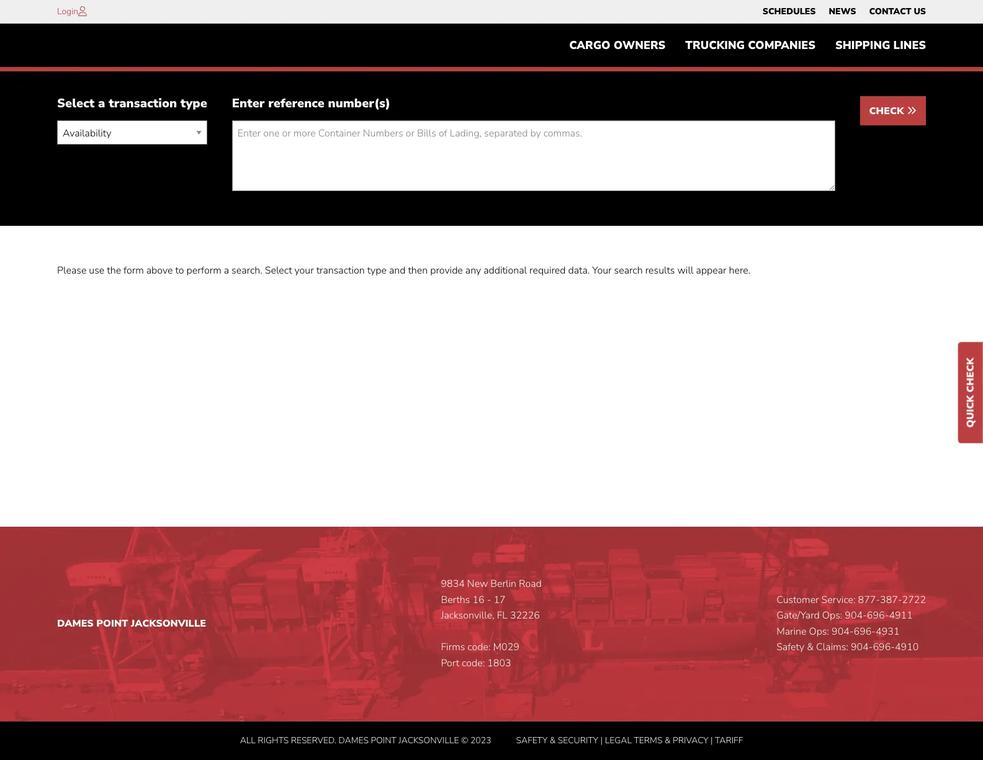 Task type: locate. For each thing, give the bounding box(es) containing it.
&
[[807, 641, 814, 655], [550, 735, 556, 747], [665, 735, 671, 747]]

0 vertical spatial type
[[181, 95, 207, 112]]

user image
[[78, 6, 87, 16]]

1 horizontal spatial check
[[964, 358, 978, 392]]

904- up claims:
[[832, 625, 854, 639]]

us
[[914, 6, 926, 17]]

1 vertical spatial check
[[964, 358, 978, 392]]

| left legal on the right bottom
[[601, 735, 603, 747]]

0 horizontal spatial dames
[[57, 617, 94, 631]]

9834
[[441, 578, 465, 591]]

0 vertical spatial transaction
[[109, 95, 177, 112]]

trucking
[[686, 38, 745, 53]]

marine
[[777, 625, 807, 639]]

perform
[[187, 264, 221, 278]]

0 horizontal spatial &
[[550, 735, 556, 747]]

1 vertical spatial menu bar
[[560, 33, 936, 58]]

menu bar up the shipping
[[757, 3, 933, 20]]

quick check link
[[959, 342, 984, 443]]

1 vertical spatial dames
[[339, 735, 369, 747]]

your
[[593, 264, 612, 278]]

2 horizontal spatial &
[[807, 641, 814, 655]]

customer
[[777, 593, 819, 607]]

required
[[530, 264, 566, 278]]

check inside quick check 'link'
[[964, 358, 978, 392]]

904- down 877-
[[845, 609, 867, 623]]

1 vertical spatial point
[[371, 735, 397, 747]]

shipping lines
[[836, 38, 926, 53]]

here.
[[729, 264, 751, 278]]

17
[[494, 593, 506, 607]]

safety down marine at the right bottom
[[777, 641, 805, 655]]

rights
[[258, 735, 289, 747]]

Enter reference number(s) text field
[[232, 121, 836, 191]]

4911
[[889, 609, 913, 623]]

code: up 1803
[[468, 641, 491, 655]]

|
[[601, 735, 603, 747], [711, 735, 713, 747]]

1 horizontal spatial point
[[371, 735, 397, 747]]

4910
[[895, 641, 919, 655]]

1 vertical spatial safety
[[516, 735, 548, 747]]

0 horizontal spatial point
[[96, 617, 128, 631]]

lines
[[894, 38, 926, 53]]

news
[[829, 6, 857, 17]]

type left the and
[[367, 264, 387, 278]]

1 horizontal spatial dames
[[339, 735, 369, 747]]

1 horizontal spatial transaction
[[316, 264, 365, 278]]

customer service: 877-387-2722 gate/yard ops: 904-696-4911 marine ops: 904-696-4931 safety & claims: 904-696-4910
[[777, 593, 926, 655]]

0 vertical spatial check
[[870, 105, 907, 118]]

angle double right image
[[907, 106, 917, 116]]

2 vertical spatial 904-
[[851, 641, 873, 655]]

footer
[[0, 527, 984, 761]]

1 horizontal spatial safety
[[777, 641, 805, 655]]

0 horizontal spatial select
[[57, 95, 95, 112]]

1 vertical spatial jacksonville
[[399, 735, 459, 747]]

menu bar containing cargo owners
[[560, 33, 936, 58]]

0 horizontal spatial |
[[601, 735, 603, 747]]

companies
[[748, 38, 816, 53]]

safety left "security"
[[516, 735, 548, 747]]

shipping lines link
[[826, 33, 936, 58]]

ops:
[[823, 609, 843, 623], [809, 625, 830, 639]]

code: right port
[[462, 657, 485, 671]]

additional
[[484, 264, 527, 278]]

berths
[[441, 593, 470, 607]]

owners
[[614, 38, 666, 53]]

0 vertical spatial select
[[57, 95, 95, 112]]

904-
[[845, 609, 867, 623], [832, 625, 854, 639], [851, 641, 873, 655]]

1 horizontal spatial |
[[711, 735, 713, 747]]

0 horizontal spatial a
[[98, 95, 105, 112]]

contact us link
[[870, 3, 926, 20]]

2023
[[471, 735, 492, 747]]

point
[[96, 617, 128, 631], [371, 735, 397, 747]]

904- right claims:
[[851, 641, 873, 655]]

please
[[57, 264, 87, 278]]

& left "security"
[[550, 735, 556, 747]]

0 horizontal spatial transaction
[[109, 95, 177, 112]]

& right terms
[[665, 735, 671, 747]]

696-
[[867, 609, 889, 623], [854, 625, 876, 639], [873, 641, 895, 655]]

number(s)
[[328, 95, 391, 112]]

0 vertical spatial code:
[[468, 641, 491, 655]]

0 vertical spatial safety
[[777, 641, 805, 655]]

terms
[[634, 735, 663, 747]]

safety & security link
[[516, 735, 599, 747]]

news link
[[829, 3, 857, 20]]

1 horizontal spatial &
[[665, 735, 671, 747]]

ops: down service:
[[823, 609, 843, 623]]

dames
[[57, 617, 94, 631], [339, 735, 369, 747]]

firms code:  m029 port code:  1803
[[441, 641, 520, 671]]

jacksonville
[[131, 617, 206, 631], [399, 735, 459, 747]]

| left tariff
[[711, 735, 713, 747]]

reference
[[268, 95, 325, 112]]

1 vertical spatial code:
[[462, 657, 485, 671]]

enter
[[232, 95, 265, 112]]

legal terms & privacy link
[[605, 735, 709, 747]]

1 vertical spatial 696-
[[854, 625, 876, 639]]

0 horizontal spatial safety
[[516, 735, 548, 747]]

enter reference number(s)
[[232, 95, 391, 112]]

select
[[57, 95, 95, 112], [265, 264, 292, 278]]

data.
[[569, 264, 590, 278]]

select a transaction type
[[57, 95, 207, 112]]

menu bar
[[757, 3, 933, 20], [560, 33, 936, 58]]

1 horizontal spatial type
[[367, 264, 387, 278]]

2722
[[903, 593, 926, 607]]

trucking companies link
[[676, 33, 826, 58]]

search
[[614, 264, 643, 278]]

type left enter
[[181, 95, 207, 112]]

0 vertical spatial a
[[98, 95, 105, 112]]

0 vertical spatial jacksonville
[[131, 617, 206, 631]]

menu bar down schedules link
[[560, 33, 936, 58]]

check
[[870, 105, 907, 118], [964, 358, 978, 392]]

1 horizontal spatial jacksonville
[[399, 735, 459, 747]]

& left claims:
[[807, 641, 814, 655]]

type
[[181, 95, 207, 112], [367, 264, 387, 278]]

login link
[[57, 6, 78, 17]]

safety & security | legal terms & privacy | tariff
[[516, 735, 743, 747]]

any
[[466, 264, 481, 278]]

transaction
[[109, 95, 177, 112], [316, 264, 365, 278]]

results
[[646, 264, 675, 278]]

check button
[[860, 96, 926, 126]]

safety
[[777, 641, 805, 655], [516, 735, 548, 747]]

ops: up claims:
[[809, 625, 830, 639]]

form
[[124, 264, 144, 278]]

0 vertical spatial menu bar
[[757, 3, 933, 20]]

service:
[[822, 593, 856, 607]]

1 vertical spatial 904-
[[832, 625, 854, 639]]

0 horizontal spatial check
[[870, 105, 907, 118]]

0 vertical spatial 904-
[[845, 609, 867, 623]]

reserved.
[[291, 735, 337, 747]]

1 horizontal spatial a
[[224, 264, 229, 278]]

32226
[[510, 609, 540, 623]]

1 vertical spatial select
[[265, 264, 292, 278]]

1 vertical spatial a
[[224, 264, 229, 278]]

0 vertical spatial 696-
[[867, 609, 889, 623]]

above
[[146, 264, 173, 278]]

0 vertical spatial point
[[96, 617, 128, 631]]



Task type: describe. For each thing, give the bounding box(es) containing it.
claims:
[[817, 641, 849, 655]]

footer containing 9834 new berlin road
[[0, 527, 984, 761]]

tariff link
[[715, 735, 743, 747]]

1803
[[488, 657, 511, 671]]

your
[[295, 264, 314, 278]]

1 horizontal spatial select
[[265, 264, 292, 278]]

m029
[[493, 641, 520, 655]]

fl
[[497, 609, 508, 623]]

0 vertical spatial dames
[[57, 617, 94, 631]]

9834 new berlin road berths 16 - 17 jacksonville, fl 32226
[[441, 578, 542, 623]]

login
[[57, 6, 78, 17]]

©
[[461, 735, 468, 747]]

1 vertical spatial transaction
[[316, 264, 365, 278]]

2 vertical spatial 696-
[[873, 641, 895, 655]]

quick
[[964, 395, 978, 428]]

jacksonville,
[[441, 609, 495, 623]]

16
[[473, 593, 485, 607]]

cargo owners link
[[560, 33, 676, 58]]

schedules link
[[763, 3, 816, 20]]

1 | from the left
[[601, 735, 603, 747]]

check inside check button
[[870, 105, 907, 118]]

the
[[107, 264, 121, 278]]

all rights reserved. dames point jacksonville © 2023
[[240, 735, 492, 747]]

quick check
[[964, 358, 978, 428]]

contact
[[870, 6, 912, 17]]

trucking companies
[[686, 38, 816, 53]]

cargo
[[570, 38, 611, 53]]

road
[[519, 578, 542, 591]]

to
[[175, 264, 184, 278]]

& inside 'customer service: 877-387-2722 gate/yard ops: 904-696-4911 marine ops: 904-696-4931 safety & claims: 904-696-4910'
[[807, 641, 814, 655]]

firms
[[441, 641, 465, 655]]

port
[[441, 657, 460, 671]]

legal
[[605, 735, 632, 747]]

will
[[678, 264, 694, 278]]

dames point jacksonville
[[57, 617, 206, 631]]

877-
[[859, 593, 881, 607]]

appear
[[696, 264, 727, 278]]

-
[[487, 593, 491, 607]]

provide
[[430, 264, 463, 278]]

security
[[558, 735, 599, 747]]

new
[[468, 578, 488, 591]]

contact us
[[870, 6, 926, 17]]

1 vertical spatial ops:
[[809, 625, 830, 639]]

all
[[240, 735, 256, 747]]

safety inside 'customer service: 877-387-2722 gate/yard ops: 904-696-4911 marine ops: 904-696-4931 safety & claims: 904-696-4910'
[[777, 641, 805, 655]]

berlin
[[491, 578, 517, 591]]

shipping
[[836, 38, 891, 53]]

then
[[408, 264, 428, 278]]

2 | from the left
[[711, 735, 713, 747]]

1 vertical spatial type
[[367, 264, 387, 278]]

and
[[389, 264, 406, 278]]

gate/yard
[[777, 609, 820, 623]]

0 horizontal spatial type
[[181, 95, 207, 112]]

0 vertical spatial ops:
[[823, 609, 843, 623]]

387-
[[881, 593, 903, 607]]

please use the form above to perform a search. select your transaction type and then provide any additional required data. your search results will appear here.
[[57, 264, 751, 278]]

menu bar containing schedules
[[757, 3, 933, 20]]

cargo owners
[[570, 38, 666, 53]]

schedules
[[763, 6, 816, 17]]

use
[[89, 264, 105, 278]]

search.
[[232, 264, 262, 278]]

0 horizontal spatial jacksonville
[[131, 617, 206, 631]]

4931
[[876, 625, 900, 639]]

privacy
[[673, 735, 709, 747]]

tariff
[[715, 735, 743, 747]]



Task type: vqa. For each thing, say whether or not it's contained in the screenshot.
the left Select
yes



